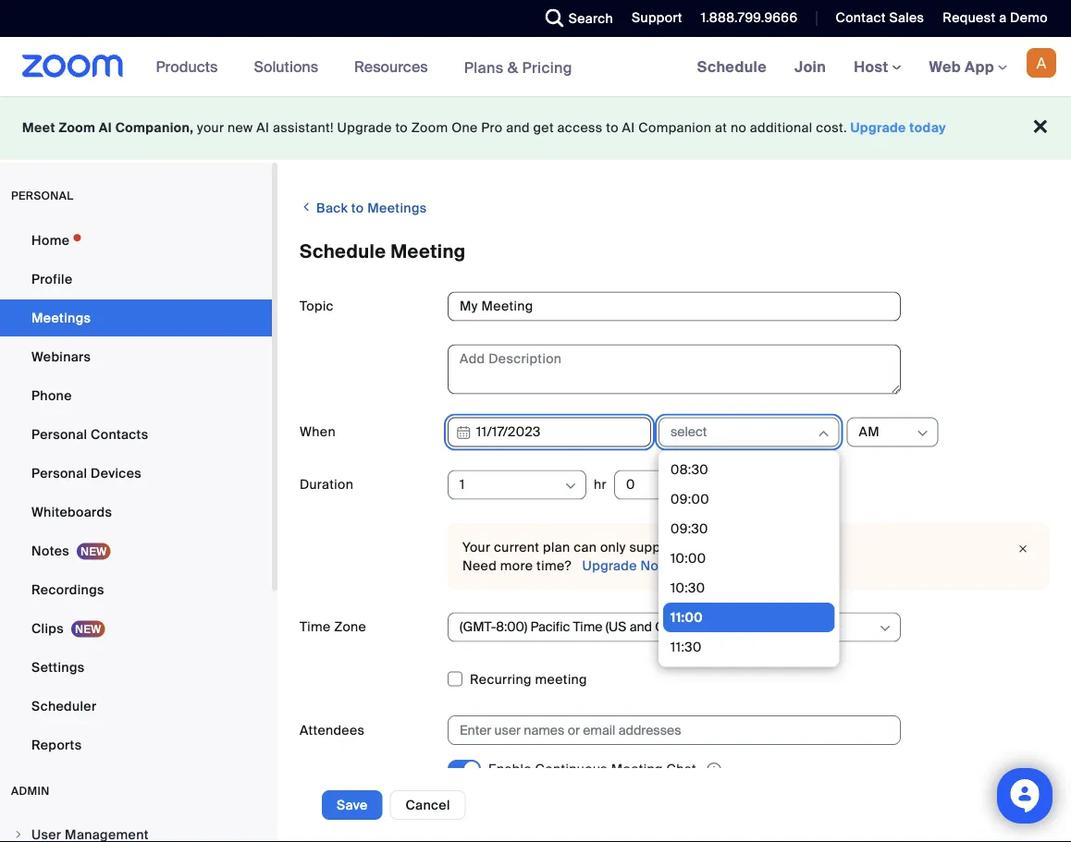 Task type: vqa. For each thing, say whether or not it's contained in the screenshot.
Add to Outlook Calendar (.ics) Icon
no



Task type: describe. For each thing, give the bounding box(es) containing it.
join
[[795, 57, 826, 76]]

meeting inside application
[[611, 761, 663, 778]]

per
[[757, 539, 778, 556]]

webinars
[[31, 348, 91, 365]]

cancel button
[[390, 791, 466, 821]]

current
[[494, 539, 540, 556]]

access
[[557, 119, 603, 136]]

schedule for schedule
[[697, 57, 767, 76]]

select start time text field
[[671, 419, 815, 446]]

companion,
[[115, 119, 194, 136]]

when
[[300, 424, 336, 441]]

resources button
[[354, 37, 436, 96]]

admin
[[11, 784, 50, 799]]

2 ai from the left
[[257, 119, 269, 136]]

1 horizontal spatial to
[[395, 119, 408, 136]]

schedule link
[[683, 37, 781, 96]]

11:00
[[671, 610, 703, 627]]

request
[[943, 9, 996, 26]]

demo
[[1010, 9, 1048, 26]]

&
[[508, 58, 518, 77]]

host button
[[854, 57, 902, 76]]

now
[[641, 558, 668, 575]]

only
[[600, 539, 626, 556]]

host
[[854, 57, 892, 76]]

09:00
[[671, 491, 709, 508]]

get
[[533, 119, 554, 136]]

2 horizontal spatial upgrade
[[851, 119, 906, 136]]

banner containing products
[[0, 37, 1071, 98]]

and
[[506, 119, 530, 136]]

time zone
[[300, 619, 366, 636]]

10:00
[[671, 550, 706, 568]]

hide options image
[[816, 426, 831, 441]]

notes link
[[0, 533, 272, 570]]

enable
[[488, 761, 532, 778]]

personal menu menu
[[0, 222, 272, 766]]

scheduler
[[31, 698, 97, 715]]

1.888.799.9666 button up join
[[687, 0, 802, 37]]

notes
[[31, 543, 69, 560]]

devices
[[91, 465, 142, 482]]

minutes
[[703, 539, 754, 556]]

zone
[[334, 619, 366, 636]]

cancel
[[406, 797, 450, 814]]

app
[[965, 57, 994, 76]]

contact
[[836, 9, 886, 26]]

back
[[316, 200, 348, 217]]

reports link
[[0, 727, 272, 764]]

join link
[[781, 37, 840, 96]]

show options image for am
[[915, 426, 930, 441]]

phone
[[31, 387, 72, 404]]

When text field
[[448, 418, 651, 447]]

at
[[715, 119, 727, 136]]

pro
[[481, 119, 503, 136]]

can
[[574, 539, 597, 556]]

web app
[[929, 57, 994, 76]]

pricing
[[522, 58, 573, 77]]

meetings navigation
[[683, 37, 1071, 98]]

1 horizontal spatial meetings
[[367, 200, 427, 217]]

web app button
[[929, 57, 1007, 76]]

your current plan can only support 40 minutes per meeting. need more time? upgrade now
[[463, 539, 837, 575]]

your
[[197, 119, 224, 136]]

recordings
[[31, 581, 104, 599]]

2 horizontal spatial to
[[606, 119, 619, 136]]

right image
[[13, 830, 24, 841]]

cost.
[[816, 119, 847, 136]]

back to meetings link
[[300, 192, 427, 223]]

webinars link
[[0, 339, 272, 376]]

meet zoom ai companion, your new ai assistant! upgrade to zoom one pro and get access to ai companion at no additional cost. upgrade today
[[22, 119, 946, 136]]

plan
[[543, 539, 570, 556]]

attendees
[[300, 722, 365, 739]]

09:30
[[671, 521, 708, 538]]

personal contacts link
[[0, 416, 272, 453]]

enable continuous meeting chat application
[[488, 760, 840, 781]]

solutions
[[254, 57, 318, 76]]

recurring
[[470, 671, 532, 688]]

additional
[[750, 119, 813, 136]]

home link
[[0, 222, 272, 259]]

profile link
[[0, 261, 272, 298]]

0 horizontal spatial upgrade
[[337, 119, 392, 136]]

3 ai from the left
[[622, 119, 635, 136]]

search
[[569, 10, 613, 27]]

no
[[731, 119, 747, 136]]

clips
[[31, 620, 64, 637]]

web
[[929, 57, 961, 76]]

10:30
[[671, 580, 705, 597]]

1 zoom from the left
[[59, 119, 95, 136]]

enable continuous meeting chat
[[488, 761, 697, 778]]

search button
[[532, 0, 618, 37]]

2 zoom from the left
[[411, 119, 448, 136]]

more
[[500, 558, 533, 575]]

contact sales
[[836, 9, 924, 26]]

close image
[[1012, 540, 1034, 558]]

companion
[[639, 119, 712, 136]]

chat
[[667, 761, 697, 778]]

learn more about enable continuous meeting chat image
[[701, 762, 727, 779]]

request a demo
[[943, 9, 1048, 26]]

save button
[[322, 791, 383, 821]]



Task type: locate. For each thing, give the bounding box(es) containing it.
show options image left hr
[[563, 479, 578, 494]]

1 vertical spatial personal
[[31, 465, 87, 482]]

profile
[[31, 271, 73, 288]]

upgrade right cost.
[[851, 119, 906, 136]]

0 horizontal spatial meeting
[[391, 240, 466, 264]]

product information navigation
[[142, 37, 586, 98]]

profile picture image
[[1027, 48, 1056, 78]]

to
[[395, 119, 408, 136], [606, 119, 619, 136], [351, 200, 364, 217]]

today
[[910, 119, 946, 136]]

list box containing 08:30
[[663, 0, 835, 663]]

1 horizontal spatial schedule
[[697, 57, 767, 76]]

1 button
[[460, 471, 562, 499]]

phone link
[[0, 377, 272, 414]]

sales
[[889, 9, 924, 26]]

2 personal from the top
[[31, 465, 87, 482]]

1.888.799.9666 button
[[687, 0, 802, 37], [701, 9, 798, 26]]

0 vertical spatial show options image
[[915, 426, 930, 441]]

home
[[31, 232, 70, 249]]

0 vertical spatial meeting
[[391, 240, 466, 264]]

0 horizontal spatial meetings
[[31, 309, 91, 327]]

meeting down back to meetings
[[391, 240, 466, 264]]

upgrade inside your current plan can only support 40 minutes per meeting. need more time? upgrade now
[[582, 558, 637, 575]]

solutions button
[[254, 37, 327, 96]]

Add Description text field
[[448, 345, 901, 395]]

meet zoom ai companion, footer
[[0, 96, 1071, 160]]

1 personal from the top
[[31, 426, 87, 443]]

upgrade now link
[[579, 558, 668, 575]]

0 horizontal spatial zoom
[[59, 119, 95, 136]]

11:30
[[671, 639, 702, 656]]

settings
[[31, 659, 85, 676]]

1 vertical spatial show options image
[[563, 479, 578, 494]]

list box
[[663, 0, 835, 663]]

1.888.799.9666
[[701, 9, 798, 26]]

plans
[[464, 58, 504, 77]]

schedule meeting
[[300, 240, 466, 264]]

scheduler link
[[0, 688, 272, 725]]

0 horizontal spatial schedule
[[300, 240, 386, 264]]

contacts
[[91, 426, 148, 443]]

am
[[859, 424, 880, 441]]

to down resources dropdown button
[[395, 119, 408, 136]]

personal down phone
[[31, 426, 87, 443]]

zoom logo image
[[22, 55, 124, 78]]

continuous
[[535, 761, 608, 778]]

personal up whiteboards at the bottom of the page
[[31, 465, 87, 482]]

personal devices
[[31, 465, 142, 482]]

schedule inside meetings navigation
[[697, 57, 767, 76]]

support
[[629, 539, 679, 556]]

meet
[[22, 119, 55, 136]]

request a demo link
[[929, 0, 1071, 37], [943, 9, 1048, 26]]

meeting left the chat at the right of the page
[[611, 761, 663, 778]]

0 horizontal spatial show options image
[[563, 479, 578, 494]]

show options image
[[915, 426, 930, 441], [563, 479, 578, 494]]

need
[[463, 558, 497, 575]]

zoom right meet on the left top of the page
[[59, 119, 95, 136]]

personal for personal devices
[[31, 465, 87, 482]]

0 horizontal spatial ai
[[99, 119, 112, 136]]

to right access
[[606, 119, 619, 136]]

resources
[[354, 57, 428, 76]]

one
[[452, 119, 478, 136]]

0 vertical spatial meetings
[[367, 200, 427, 217]]

personal
[[11, 189, 74, 203]]

personal
[[31, 426, 87, 443], [31, 465, 87, 482]]

Topic text field
[[448, 292, 901, 321]]

zoom left one at top left
[[411, 119, 448, 136]]

schedule
[[697, 57, 767, 76], [300, 240, 386, 264]]

to right back
[[351, 200, 364, 217]]

banner
[[0, 37, 1071, 98]]

topic
[[300, 298, 334, 315]]

40
[[682, 539, 699, 556]]

hr
[[594, 476, 607, 493]]

personal contacts
[[31, 426, 148, 443]]

upgrade down only
[[582, 558, 637, 575]]

meeting.
[[782, 539, 837, 556]]

schedule down 1.888.799.9666
[[697, 57, 767, 76]]

settings link
[[0, 649, 272, 686]]

recordings link
[[0, 572, 272, 609]]

save
[[337, 797, 368, 814]]

show options image right am popup button
[[915, 426, 930, 441]]

show options image for 1
[[563, 479, 578, 494]]

Persistent Chat, enter email address,Enter user names or email addresses text field
[[460, 717, 872, 745]]

ai
[[99, 119, 112, 136], [257, 119, 269, 136], [622, 119, 635, 136]]

whiteboards
[[31, 504, 112, 521]]

menu item
[[0, 818, 272, 843]]

1 vertical spatial meetings
[[31, 309, 91, 327]]

1 vertical spatial schedule
[[300, 240, 386, 264]]

0 vertical spatial personal
[[31, 426, 87, 443]]

1
[[460, 476, 465, 494]]

ai left companion
[[622, 119, 635, 136]]

1 horizontal spatial zoom
[[411, 119, 448, 136]]

ai left companion,
[[99, 119, 112, 136]]

left image
[[300, 198, 313, 216]]

personal for personal contacts
[[31, 426, 87, 443]]

1 vertical spatial meeting
[[611, 761, 663, 778]]

plans & pricing link
[[464, 58, 573, 77], [464, 58, 573, 77]]

1 horizontal spatial ai
[[257, 119, 269, 136]]

schedule down back
[[300, 240, 386, 264]]

1 ai from the left
[[99, 119, 112, 136]]

products button
[[156, 37, 226, 96]]

products
[[156, 57, 218, 76]]

1 horizontal spatial upgrade
[[582, 558, 637, 575]]

0 horizontal spatial to
[[351, 200, 364, 217]]

back to meetings
[[313, 200, 427, 217]]

a
[[999, 9, 1007, 26]]

1 horizontal spatial show options image
[[915, 426, 930, 441]]

upgrade down product information navigation
[[337, 119, 392, 136]]

meeting
[[391, 240, 466, 264], [611, 761, 663, 778]]

schedule for schedule meeting
[[300, 240, 386, 264]]

reports
[[31, 737, 82, 754]]

ai right new
[[257, 119, 269, 136]]

zoom
[[59, 119, 95, 136], [411, 119, 448, 136]]

1 horizontal spatial meeting
[[611, 761, 663, 778]]

recurring meeting
[[470, 671, 587, 688]]

meetings up webinars on the top left of page
[[31, 309, 91, 327]]

whiteboards link
[[0, 494, 272, 531]]

assistant!
[[273, 119, 334, 136]]

your
[[463, 539, 491, 556]]

meetings up schedule meeting
[[367, 200, 427, 217]]

0 vertical spatial schedule
[[697, 57, 767, 76]]

time?
[[537, 558, 572, 575]]

show options image
[[878, 621, 893, 636]]

clips link
[[0, 611, 272, 648]]

support link
[[618, 0, 687, 37], [632, 9, 683, 26]]

meetings inside "personal menu" menu
[[31, 309, 91, 327]]

2 horizontal spatial ai
[[622, 119, 635, 136]]

1.888.799.9666 button up "schedule" link at the right top
[[701, 9, 798, 26]]



